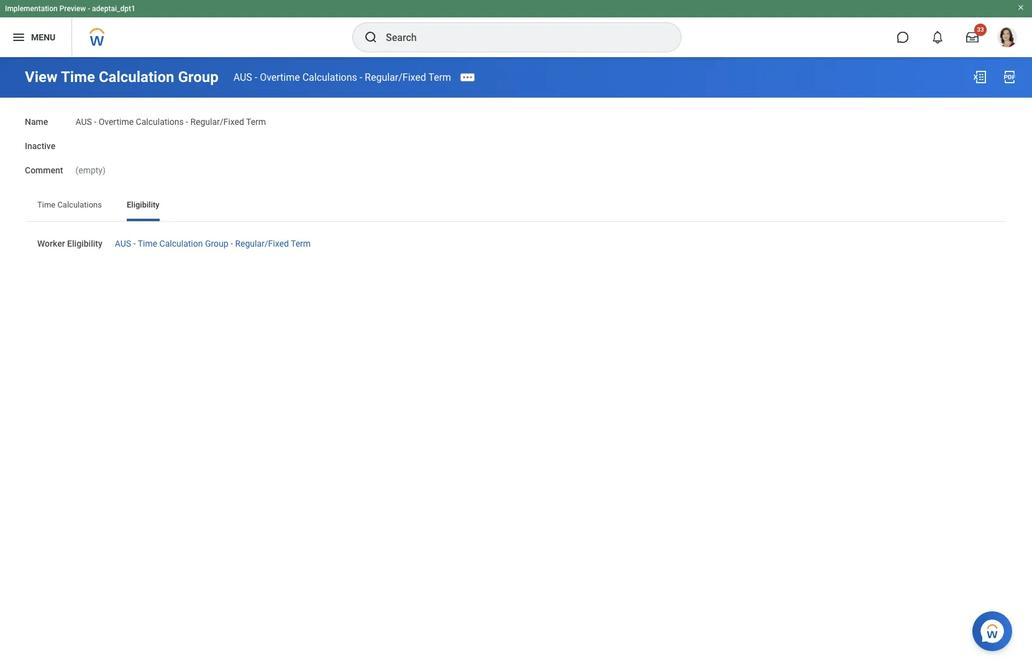 Task type: locate. For each thing, give the bounding box(es) containing it.
0 vertical spatial overtime
[[260, 71, 300, 83]]

1 vertical spatial time
[[37, 200, 55, 210]]

term
[[429, 71, 451, 83], [246, 117, 266, 127], [291, 239, 311, 249]]

aus for view time calculation group
[[233, 71, 252, 83]]

0 horizontal spatial time
[[37, 200, 55, 210]]

term for name element
[[246, 117, 266, 127]]

tab list inside the view time calculation group main content
[[25, 192, 1008, 221]]

time
[[61, 68, 95, 86], [37, 200, 55, 210], [138, 239, 157, 249]]

1 vertical spatial term
[[246, 117, 266, 127]]

2 vertical spatial term
[[291, 239, 311, 249]]

1 horizontal spatial time
[[61, 68, 95, 86]]

1 horizontal spatial term
[[291, 239, 311, 249]]

regular/fixed for aus - overtime calculations - regular/fixed term link
[[365, 71, 426, 83]]

worker
[[37, 239, 65, 249]]

aus
[[233, 71, 252, 83], [75, 117, 92, 127], [115, 239, 131, 249]]

eligibility
[[127, 200, 159, 210], [67, 239, 102, 249]]

0 vertical spatial group
[[178, 68, 219, 86]]

1 vertical spatial aus - overtime calculations - regular/fixed term
[[75, 117, 266, 127]]

calculations for name element
[[136, 117, 184, 127]]

2 vertical spatial time
[[138, 239, 157, 249]]

aus - overtime calculations - regular/fixed term link
[[233, 71, 451, 83]]

calculation
[[99, 68, 174, 86], [159, 239, 203, 249]]

1 vertical spatial regular/fixed
[[190, 117, 244, 127]]

tab list
[[25, 192, 1008, 221]]

menu
[[31, 32, 55, 42]]

term inside name element
[[246, 117, 266, 127]]

1 horizontal spatial overtime
[[260, 71, 300, 83]]

aus - time calculation group -  regular/fixed term
[[115, 239, 311, 249]]

inactive
[[25, 141, 55, 151]]

2 horizontal spatial calculations
[[302, 71, 357, 83]]

0 vertical spatial aus
[[233, 71, 252, 83]]

0 horizontal spatial term
[[246, 117, 266, 127]]

0 vertical spatial calculations
[[302, 71, 357, 83]]

aus - overtime calculations - regular/fixed term for name element
[[75, 117, 266, 127]]

2 horizontal spatial time
[[138, 239, 157, 249]]

aus - overtime calculations - regular/fixed term for aus - overtime calculations - regular/fixed term link
[[233, 71, 451, 83]]

preview
[[59, 4, 86, 13]]

group
[[178, 68, 219, 86], [205, 239, 228, 249]]

0 horizontal spatial aus
[[75, 117, 92, 127]]

calculations
[[302, 71, 357, 83], [136, 117, 184, 127], [57, 200, 102, 210]]

time calculations
[[37, 200, 102, 210]]

1 horizontal spatial calculations
[[136, 117, 184, 127]]

regular/fixed
[[365, 71, 426, 83], [190, 117, 244, 127], [235, 239, 289, 249]]

calculations inside name element
[[136, 117, 184, 127]]

aus - time calculation group -  regular/fixed term link
[[115, 236, 311, 249]]

overtime
[[260, 71, 300, 83], [99, 117, 134, 127]]

0 vertical spatial aus - overtime calculations - regular/fixed term
[[233, 71, 451, 83]]

1 horizontal spatial eligibility
[[127, 200, 159, 210]]

0 vertical spatial regular/fixed
[[365, 71, 426, 83]]

1 horizontal spatial aus
[[115, 239, 131, 249]]

1 vertical spatial eligibility
[[67, 239, 102, 249]]

0 horizontal spatial eligibility
[[67, 239, 102, 249]]

view
[[25, 68, 58, 86]]

2 horizontal spatial term
[[429, 71, 451, 83]]

-
[[88, 4, 90, 13], [255, 71, 257, 83], [360, 71, 362, 83], [94, 117, 96, 127], [186, 117, 188, 127], [133, 239, 136, 249], [231, 239, 233, 249]]

2 vertical spatial calculations
[[57, 200, 102, 210]]

aus - overtime calculations - regular/fixed term
[[233, 71, 451, 83], [75, 117, 266, 127]]

0 vertical spatial term
[[429, 71, 451, 83]]

tab list containing time calculations
[[25, 192, 1008, 221]]

search image
[[364, 30, 379, 45]]

0 horizontal spatial calculations
[[57, 200, 102, 210]]

name
[[25, 117, 48, 127]]

0 vertical spatial time
[[61, 68, 95, 86]]

overtime for name element
[[99, 117, 134, 127]]

33
[[977, 26, 984, 33]]

1 vertical spatial calculations
[[136, 117, 184, 127]]

0 horizontal spatial overtime
[[99, 117, 134, 127]]

justify image
[[11, 30, 26, 45]]

2 horizontal spatial aus
[[233, 71, 252, 83]]

inbox large image
[[967, 31, 979, 44]]

0 vertical spatial eligibility
[[127, 200, 159, 210]]

overtime for aus - overtime calculations - regular/fixed term link
[[260, 71, 300, 83]]

regular/fixed inside name element
[[190, 117, 244, 127]]

view time calculation group main content
[[0, 57, 1032, 295]]

2 vertical spatial aus
[[115, 239, 131, 249]]

2 vertical spatial regular/fixed
[[235, 239, 289, 249]]

overtime inside name element
[[99, 117, 134, 127]]

1 vertical spatial aus
[[75, 117, 92, 127]]

calculations for aus - overtime calculations - regular/fixed term link
[[302, 71, 357, 83]]

Search Workday  search field
[[386, 24, 656, 51]]

1 vertical spatial overtime
[[99, 117, 134, 127]]



Task type: describe. For each thing, give the bounding box(es) containing it.
view printable version (pdf) image
[[1003, 70, 1017, 85]]

implementation preview -   adeptai_dpt1
[[5, 4, 135, 13]]

view time calculation group
[[25, 68, 219, 86]]

1 vertical spatial group
[[205, 239, 228, 249]]

(empty)
[[75, 165, 106, 175]]

close environment banner image
[[1017, 4, 1025, 11]]

0 vertical spatial calculation
[[99, 68, 174, 86]]

worker eligibility
[[37, 239, 102, 249]]

1 vertical spatial calculation
[[159, 239, 203, 249]]

menu button
[[0, 17, 72, 57]]

term for aus - overtime calculations - regular/fixed term link
[[429, 71, 451, 83]]

menu banner
[[0, 0, 1032, 57]]

implementation
[[5, 4, 58, 13]]

comment
[[25, 165, 63, 175]]

aus inside name element
[[75, 117, 92, 127]]

notifications large image
[[932, 31, 944, 44]]

33 button
[[959, 24, 987, 51]]

regular/fixed for name element
[[190, 117, 244, 127]]

profile logan mcneil image
[[998, 27, 1017, 50]]

calculations inside tab list
[[57, 200, 102, 210]]

aus for worker eligibility
[[115, 239, 131, 249]]

adeptai_dpt1
[[92, 4, 135, 13]]

export to excel image
[[973, 70, 988, 85]]

name element
[[75, 109, 266, 128]]

- inside menu banner
[[88, 4, 90, 13]]



Task type: vqa. For each thing, say whether or not it's contained in the screenshot.
EMAIL popup button
no



